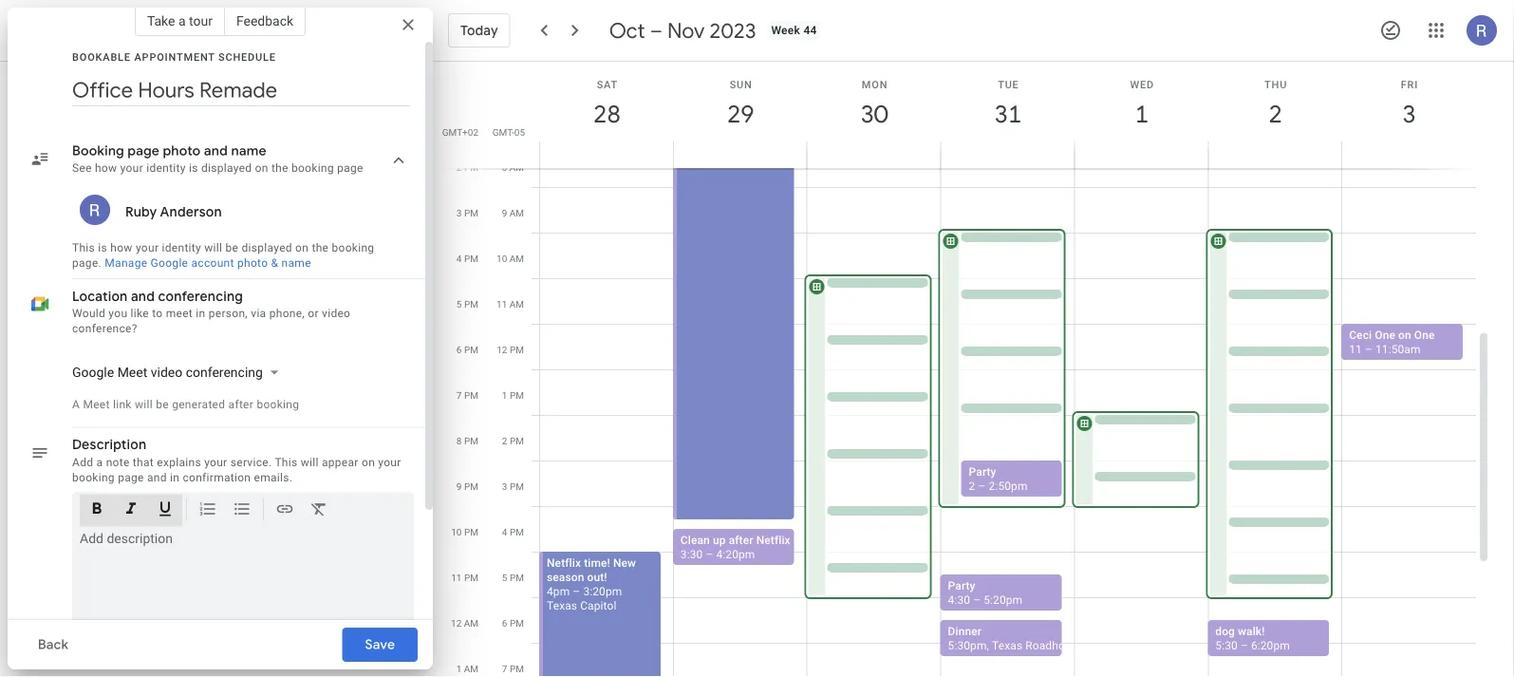 Task type: vqa. For each thing, say whether or not it's contained in the screenshot.


Task type: describe. For each thing, give the bounding box(es) containing it.
12 for 12 am
[[451, 617, 462, 629]]

Description text field
[[80, 530, 406, 625]]

3:20pm
[[583, 585, 622, 598]]

you
[[109, 307, 128, 320]]

sun 29
[[726, 78, 753, 130]]

11 for 11 am
[[497, 298, 507, 310]]

description
[[72, 436, 146, 453]]

generated
[[172, 397, 225, 411]]

sat 28
[[592, 78, 620, 130]]

add
[[72, 455, 93, 469]]

is inside this is how your identity will be displayed on the booking page.
[[98, 241, 107, 254]]

and inside location and conferencing would you like to meet in person, via phone, or video conference?
[[131, 288, 155, 305]]

8 am
[[502, 161, 524, 173]]

1 horizontal spatial name
[[282, 256, 311, 270]]

3:30
[[681, 548, 703, 561]]

mon 30
[[860, 78, 888, 130]]

11 pm
[[451, 572, 479, 583]]

1 for pm
[[502, 389, 508, 401]]

out!
[[587, 571, 607, 584]]

thursday, november 2 element
[[1254, 92, 1298, 136]]

saturday, october 28 element
[[585, 92, 629, 136]]

in inside location and conferencing would you like to meet in person, via phone, or video conference?
[[196, 307, 206, 320]]

pm left 9 am
[[464, 207, 479, 218]]

10 pm
[[451, 526, 479, 537]]

tuesday, october 31 element
[[987, 92, 1030, 136]]

ruby anderson
[[125, 203, 222, 220]]

pm up 1 pm
[[510, 344, 524, 355]]

page.
[[72, 256, 102, 270]]

bulleted list image
[[233, 499, 252, 521]]

bookable
[[72, 51, 131, 63]]

31
[[994, 98, 1021, 130]]

person,
[[209, 307, 248, 320]]

,
[[987, 639, 990, 652]]

binge
[[794, 534, 823, 547]]

fri
[[1401, 78, 1419, 90]]

am for 10 am
[[510, 253, 524, 264]]

pm down 9 pm
[[464, 526, 479, 537]]

walk!
[[1238, 625, 1265, 638]]

ruby
[[125, 203, 157, 220]]

would
[[72, 307, 106, 320]]

1 horizontal spatial 7 pm
[[502, 663, 524, 674]]

– inside dog walk! 5:30 – 6:20pm
[[1241, 639, 1249, 652]]

0 vertical spatial 4 pm
[[457, 253, 479, 264]]

take
[[147, 13, 175, 28]]

feedback button
[[225, 6, 306, 36]]

5:30pm
[[948, 639, 987, 652]]

dinner 5:30pm , texas roadhouse
[[948, 625, 1084, 652]]

2 vertical spatial 3
[[502, 481, 508, 492]]

on inside this is how your identity will be displayed on the booking page.
[[295, 241, 309, 254]]

3 column header
[[1342, 62, 1477, 169]]

2 inside thu 2
[[1268, 98, 1282, 130]]

0 horizontal spatial will
[[135, 397, 153, 411]]

11:50am
[[1376, 343, 1421, 356]]

take a tour
[[147, 13, 213, 28]]

1 horizontal spatial 2 pm
[[502, 435, 524, 446]]

friday, november 3 element
[[1388, 92, 1432, 136]]

location
[[72, 288, 128, 305]]

will inside description add a note that explains your service. this will appear on your booking page and in confirmation emails.
[[301, 455, 319, 469]]

identity inside booking page photo and name see how your identity is displayed on the booking page
[[146, 161, 186, 175]]

page for description
[[118, 471, 144, 484]]

conference?
[[72, 322, 137, 335]]

– right the oct
[[650, 17, 663, 44]]

be inside this is how your identity will be displayed on the booking page.
[[226, 241, 239, 254]]

am for 1 am
[[464, 663, 479, 674]]

explains
[[157, 455, 201, 469]]

will inside this is how your identity will be displayed on the booking page.
[[204, 241, 222, 254]]

pm down 1 pm
[[510, 435, 524, 446]]

nov
[[668, 17, 705, 44]]

video inside location and conferencing would you like to meet in person, via phone, or video conference?
[[322, 307, 351, 320]]

bold image
[[87, 499, 106, 521]]

is inside booking page photo and name see how your identity is displayed on the booking page
[[189, 161, 198, 175]]

manage
[[105, 256, 148, 270]]

that
[[133, 455, 154, 469]]

1 for am
[[456, 663, 462, 674]]

booking page photo and name see how your identity is displayed on the booking page
[[72, 142, 363, 175]]

the inside this is how your identity will be displayed on the booking page.
[[312, 241, 329, 254]]

displayed inside booking page photo and name see how your identity is displayed on the booking page
[[201, 161, 252, 175]]

1 horizontal spatial 5 pm
[[502, 572, 524, 583]]

via
[[251, 307, 266, 320]]

0 vertical spatial 7
[[457, 389, 462, 401]]

1 vertical spatial 3 pm
[[502, 481, 524, 492]]

8 for 8 pm
[[457, 435, 462, 446]]

9 for 9 am
[[502, 207, 507, 218]]

pm down gmt+02
[[464, 161, 479, 173]]

mon
[[862, 78, 888, 90]]

netflix inside netflix time! new season out! 4pm – 3:20pm texas capitol
[[547, 556, 581, 570]]

your inside booking page photo and name see how your identity is displayed on the booking page
[[120, 161, 143, 175]]

am for 8 am
[[510, 161, 524, 173]]

4:30
[[948, 594, 971, 607]]

party for 2
[[969, 465, 997, 479]]

schedule
[[218, 51, 276, 63]]

2 right "8 pm"
[[502, 435, 508, 446]]

this inside description add a note that explains your service. this will appear on your booking page and in confirmation emails.
[[275, 455, 298, 469]]

3 inside fri 3
[[1402, 98, 1415, 130]]

pm up 9 pm
[[464, 435, 479, 446]]

gmt-05
[[493, 126, 525, 138]]

meet for google
[[117, 364, 147, 380]]

dog walk! 5:30 – 6:20pm
[[1216, 625, 1290, 652]]

0 vertical spatial 5 pm
[[457, 298, 479, 310]]

28 column header
[[539, 62, 674, 169]]

2 column header
[[1208, 62, 1343, 169]]

identity inside this is how your identity will be displayed on the booking page.
[[162, 241, 201, 254]]

meet
[[166, 307, 193, 320]]

0 vertical spatial 2 pm
[[457, 161, 479, 173]]

appear
[[322, 455, 359, 469]]

anderson
[[160, 203, 222, 220]]

pm left 10 am
[[464, 253, 479, 264]]

4:20pm
[[716, 548, 755, 561]]

pm left 11 am
[[464, 298, 479, 310]]

pm right 1 am
[[510, 663, 524, 674]]

clean up after netflix binge 3:30 – 4:20pm
[[681, 534, 823, 561]]

name inside booking page photo and name see how your identity is displayed on the booking page
[[231, 142, 267, 160]]

time!
[[584, 556, 610, 570]]

numbered list image
[[198, 499, 217, 521]]

1 horizontal spatial 4
[[502, 526, 508, 537]]

8 for 8 am
[[502, 161, 507, 173]]

– inside party 4:30 – 5:20pm
[[974, 594, 981, 607]]

fri 3
[[1401, 78, 1419, 130]]

1 horizontal spatial google
[[151, 256, 188, 270]]

dog
[[1216, 625, 1235, 638]]

1 horizontal spatial 6
[[502, 617, 508, 629]]

5:30
[[1216, 639, 1238, 652]]

5:20pm
[[984, 594, 1023, 607]]

2023
[[710, 17, 756, 44]]

week
[[771, 24, 801, 37]]

am for 9 am
[[510, 207, 524, 218]]

or
[[308, 307, 319, 320]]

week 44
[[771, 24, 817, 37]]

2 inside "party 2 – 2:50pm"
[[969, 480, 976, 493]]

0 vertical spatial 7 pm
[[457, 389, 479, 401]]

note
[[106, 455, 130, 469]]

pm left season
[[510, 572, 524, 583]]

location and conferencing would you like to meet in person, via phone, or video conference?
[[72, 288, 351, 335]]

manage google account photo & name
[[105, 256, 311, 270]]

confirmation
[[183, 471, 251, 484]]

booking inside booking page photo and name see how your identity is displayed on the booking page
[[292, 161, 334, 175]]

1 vertical spatial be
[[156, 397, 169, 411]]

back
[[38, 636, 68, 653]]

after inside clean up after netflix binge 3:30 – 4:20pm
[[729, 534, 754, 547]]

8 pm
[[457, 435, 479, 446]]

&
[[271, 256, 279, 270]]

clean
[[681, 534, 710, 547]]

to
[[152, 307, 163, 320]]

0 vertical spatial 4
[[457, 253, 462, 264]]

0 vertical spatial 6 pm
[[457, 344, 479, 355]]

– inside "party 2 – 2:50pm"
[[979, 480, 986, 493]]

1 vertical spatial 4 pm
[[502, 526, 524, 537]]

booking
[[72, 142, 124, 160]]

tue 31
[[994, 78, 1021, 130]]

see
[[72, 161, 92, 175]]

today
[[461, 22, 498, 39]]

on inside ceci one on one 11 – 11:50am
[[1399, 329, 1412, 342]]

1 pm
[[502, 389, 524, 401]]

gmt-
[[493, 126, 514, 138]]

photo inside booking page photo and name see how your identity is displayed on the booking page
[[163, 142, 201, 160]]

0 vertical spatial 5
[[457, 298, 462, 310]]

10 am
[[497, 253, 524, 264]]

sun
[[730, 78, 753, 90]]

roadhouse
[[1026, 639, 1084, 652]]

texas inside netflix time! new season out! 4pm – 3:20pm texas capitol
[[547, 599, 577, 613]]

your inside this is how your identity will be displayed on the booking page.
[[136, 241, 159, 254]]

31 column header
[[941, 62, 1075, 169]]

1 horizontal spatial 5
[[502, 572, 508, 583]]

up
[[713, 534, 726, 547]]

12 pm
[[497, 344, 524, 355]]

description add a note that explains your service. this will appear on your booking page and in confirmation emails.
[[72, 436, 401, 484]]

1 am
[[456, 663, 479, 674]]



Task type: locate. For each thing, give the bounding box(es) containing it.
on right appear at the left bottom of page
[[362, 455, 375, 469]]

google meet video conferencing button
[[65, 355, 286, 389]]

your down booking
[[120, 161, 143, 175]]

dinner
[[948, 625, 982, 638]]

0 vertical spatial name
[[231, 142, 267, 160]]

1 vertical spatial 5
[[502, 572, 508, 583]]

4pm
[[547, 585, 570, 598]]

underline image
[[156, 499, 175, 521]]

1 vertical spatial photo
[[237, 256, 268, 270]]

0 horizontal spatial name
[[231, 142, 267, 160]]

party inside "party 2 – 2:50pm"
[[969, 465, 997, 479]]

4 right 10 pm
[[502, 526, 508, 537]]

ceci
[[1350, 329, 1372, 342]]

1 inside wed 1
[[1134, 98, 1148, 130]]

0 vertical spatial 11
[[497, 298, 507, 310]]

be
[[226, 241, 239, 254], [156, 397, 169, 411]]

gmt+02
[[442, 126, 479, 138]]

1 vertical spatial 6 pm
[[502, 617, 524, 629]]

a right add
[[96, 455, 103, 469]]

1 vertical spatial netflix
[[547, 556, 581, 570]]

29 column header
[[673, 62, 808, 169]]

0 horizontal spatial be
[[156, 397, 169, 411]]

0 horizontal spatial texas
[[547, 599, 577, 613]]

season
[[547, 571, 584, 584]]

formatting options toolbar
[[72, 492, 414, 533]]

– inside clean up after netflix binge 3:30 – 4:20pm
[[706, 548, 714, 561]]

1 one from the left
[[1375, 329, 1396, 342]]

11 inside ceci one on one 11 – 11:50am
[[1350, 343, 1363, 356]]

4 left 10 am
[[457, 253, 462, 264]]

party 2 – 2:50pm
[[969, 465, 1028, 493]]

pm down "8 pm"
[[464, 481, 479, 492]]

– right 4:30
[[974, 594, 981, 607]]

sunday, october 29 element
[[719, 92, 763, 136]]

google right manage
[[151, 256, 188, 270]]

1 horizontal spatial 9
[[502, 207, 507, 218]]

take a tour button
[[135, 6, 225, 36]]

meet inside dropdown button
[[117, 364, 147, 380]]

netflix inside clean up after netflix binge 3:30 – 4:20pm
[[757, 534, 791, 547]]

1 horizontal spatial a
[[178, 13, 186, 28]]

appointment
[[134, 51, 215, 63]]

1 vertical spatial the
[[312, 241, 329, 254]]

10 up 11 am
[[497, 253, 507, 264]]

1 down "12 am"
[[456, 663, 462, 674]]

google
[[151, 256, 188, 270], [72, 364, 114, 380]]

and inside booking page photo and name see how your identity is displayed on the booking page
[[204, 142, 228, 160]]

2 vertical spatial page
[[118, 471, 144, 484]]

0 horizontal spatial 9
[[457, 481, 462, 492]]

1 horizontal spatial 1
[[502, 389, 508, 401]]

1 vertical spatial 9
[[457, 481, 462, 492]]

– inside ceci one on one 11 – 11:50am
[[1365, 343, 1373, 356]]

5 pm
[[457, 298, 479, 310], [502, 572, 524, 583]]

12 for 12 pm
[[497, 344, 508, 355]]

1 vertical spatial 7 pm
[[502, 663, 524, 674]]

1 vertical spatial conferencing
[[186, 364, 263, 380]]

3 pm
[[457, 207, 479, 218], [502, 481, 524, 492]]

2 vertical spatial 11
[[451, 572, 462, 583]]

in right meet at the left of the page
[[196, 307, 206, 320]]

1 vertical spatial 3
[[457, 207, 462, 218]]

service.
[[231, 455, 272, 469]]

party 4:30 – 5:20pm
[[948, 579, 1023, 607]]

0 vertical spatial video
[[322, 307, 351, 320]]

0 horizontal spatial netflix
[[547, 556, 581, 570]]

0 horizontal spatial 8
[[457, 435, 462, 446]]

ceci one on one 11 – 11:50am
[[1350, 329, 1435, 356]]

2 pm down gmt+02
[[457, 161, 479, 173]]

2 vertical spatial and
[[147, 471, 167, 484]]

the up or in the left top of the page
[[312, 241, 329, 254]]

2 horizontal spatial 11
[[1350, 343, 1363, 356]]

0 vertical spatial 3
[[1402, 98, 1415, 130]]

conferencing inside location and conferencing would you like to meet in person, via phone, or video conference?
[[158, 288, 243, 305]]

will up account
[[204, 241, 222, 254]]

2 down gmt+02
[[457, 161, 462, 173]]

0 horizontal spatial this
[[72, 241, 95, 254]]

identity up ruby anderson
[[146, 161, 186, 175]]

0 vertical spatial page
[[128, 142, 160, 160]]

7 right 1 am
[[502, 663, 508, 674]]

1 vertical spatial meet
[[83, 397, 110, 411]]

feedback
[[236, 13, 294, 28]]

2 horizontal spatial 1
[[1134, 98, 1148, 130]]

conferencing
[[158, 288, 243, 305], [186, 364, 263, 380]]

1 horizontal spatial one
[[1415, 329, 1435, 342]]

– down ceci
[[1365, 343, 1373, 356]]

pm down 12 pm
[[510, 389, 524, 401]]

like
[[131, 307, 149, 320]]

pm down 10 pm
[[464, 572, 479, 583]]

google meet video conferencing
[[72, 364, 263, 380]]

thu 2
[[1265, 78, 1288, 130]]

8 up 9 pm
[[457, 435, 462, 446]]

google up a
[[72, 364, 114, 380]]

11 down 10 am
[[497, 298, 507, 310]]

pm left 1 pm
[[464, 389, 479, 401]]

oct
[[609, 17, 645, 44]]

phone,
[[269, 307, 305, 320]]

booking inside this is how your identity will be displayed on the booking page.
[[332, 241, 375, 254]]

0 vertical spatial will
[[204, 241, 222, 254]]

1 vertical spatial page
[[337, 161, 363, 175]]

9 pm
[[457, 481, 479, 492]]

2 left 2:50pm
[[969, 480, 976, 493]]

10 for 10 pm
[[451, 526, 462, 537]]

after up 4:20pm
[[729, 534, 754, 547]]

displayed up &
[[242, 241, 292, 254]]

12 down 11 pm
[[451, 617, 462, 629]]

0 vertical spatial 8
[[502, 161, 507, 173]]

am up 1 am
[[464, 617, 479, 629]]

is
[[189, 161, 198, 175], [98, 241, 107, 254]]

the down add title text box at the left of the page
[[272, 161, 288, 175]]

name right &
[[282, 256, 311, 270]]

and down that
[[147, 471, 167, 484]]

9
[[502, 207, 507, 218], [457, 481, 462, 492]]

5 right 11 pm
[[502, 572, 508, 583]]

on inside description add a note that explains your service. this will appear on your booking page and in confirmation emails.
[[362, 455, 375, 469]]

1 vertical spatial a
[[96, 455, 103, 469]]

7 pm up "8 pm"
[[457, 389, 479, 401]]

1 vertical spatial name
[[282, 256, 311, 270]]

1 vertical spatial is
[[98, 241, 107, 254]]

7 up "8 pm"
[[457, 389, 462, 401]]

on
[[255, 161, 268, 175], [295, 241, 309, 254], [1399, 329, 1412, 342], [362, 455, 375, 469]]

displayed up "anderson"
[[201, 161, 252, 175]]

be up account
[[226, 241, 239, 254]]

in down explains
[[170, 471, 180, 484]]

3 left 9 am
[[457, 207, 462, 218]]

1 vertical spatial after
[[729, 534, 754, 547]]

displayed inside this is how your identity will be displayed on the booking page.
[[242, 241, 292, 254]]

how
[[95, 161, 117, 175], [110, 241, 133, 254]]

link
[[113, 397, 132, 411]]

google inside dropdown button
[[72, 364, 114, 380]]

insert link image
[[275, 499, 294, 521]]

1 vertical spatial 8
[[457, 435, 462, 446]]

0 vertical spatial is
[[189, 161, 198, 175]]

1 horizontal spatial netflix
[[757, 534, 791, 547]]

on inside booking page photo and name see how your identity is displayed on the booking page
[[255, 161, 268, 175]]

texas inside dinner 5:30pm , texas roadhouse
[[992, 639, 1023, 652]]

am down 05
[[510, 161, 524, 173]]

will right link
[[135, 397, 153, 411]]

how up manage
[[110, 241, 133, 254]]

how inside booking page photo and name see how your identity is displayed on the booking page
[[95, 161, 117, 175]]

am up 12 pm
[[510, 298, 524, 310]]

11 down ceci
[[1350, 343, 1363, 356]]

0 vertical spatial and
[[204, 142, 228, 160]]

6 left 12 pm
[[457, 344, 462, 355]]

1 down 12 pm
[[502, 389, 508, 401]]

2 one from the left
[[1415, 329, 1435, 342]]

1 horizontal spatial 10
[[497, 253, 507, 264]]

conferencing inside dropdown button
[[186, 364, 263, 380]]

on up the 11:50am
[[1399, 329, 1412, 342]]

is up "anderson"
[[189, 161, 198, 175]]

6
[[457, 344, 462, 355], [502, 617, 508, 629]]

7
[[457, 389, 462, 401], [502, 663, 508, 674]]

account
[[191, 256, 234, 270]]

0 horizontal spatial google
[[72, 364, 114, 380]]

1 vertical spatial identity
[[162, 241, 201, 254]]

12 down 11 am
[[497, 344, 508, 355]]

0 horizontal spatial 10
[[451, 526, 462, 537]]

pm right "12 am"
[[510, 617, 524, 629]]

10 for 10 am
[[497, 253, 507, 264]]

conferencing up meet at the left of the page
[[158, 288, 243, 305]]

29
[[726, 98, 753, 130]]

page
[[128, 142, 160, 160], [337, 161, 363, 175], [118, 471, 144, 484]]

oct – nov 2023
[[609, 17, 756, 44]]

0 vertical spatial the
[[272, 161, 288, 175]]

0 horizontal spatial 5
[[457, 298, 462, 310]]

5 pm right 11 pm
[[502, 572, 524, 583]]

am down 9 am
[[510, 253, 524, 264]]

pm right 9 pm
[[510, 481, 524, 492]]

booking inside description add a note that explains your service. this will appear on your booking page and in confirmation emails.
[[72, 471, 115, 484]]

0 horizontal spatial 11
[[451, 572, 462, 583]]

pm left 12 pm
[[464, 344, 479, 355]]

0 vertical spatial 3 pm
[[457, 207, 479, 218]]

6 right "12 am"
[[502, 617, 508, 629]]

a
[[72, 397, 80, 411]]

0 vertical spatial be
[[226, 241, 239, 254]]

this inside this is how your identity will be displayed on the booking page.
[[72, 241, 95, 254]]

28
[[592, 98, 620, 130]]

italic image
[[122, 499, 141, 521]]

wednesday, november 1 element
[[1120, 92, 1164, 136]]

monday, october 30 element
[[853, 92, 897, 136]]

page for booking
[[337, 161, 363, 175]]

0 horizontal spatial 7 pm
[[457, 389, 479, 401]]

1 vertical spatial this
[[275, 455, 298, 469]]

party up 4:30
[[948, 579, 976, 593]]

be down google meet video conferencing
[[156, 397, 169, 411]]

the inside booking page photo and name see how your identity is displayed on the booking page
[[272, 161, 288, 175]]

pm right 10 pm
[[510, 526, 524, 537]]

meet up link
[[117, 364, 147, 380]]

0 vertical spatial google
[[151, 256, 188, 270]]

tour
[[189, 13, 213, 28]]

11 up "12 am"
[[451, 572, 462, 583]]

6 pm right "12 am"
[[502, 617, 524, 629]]

0 vertical spatial 12
[[497, 344, 508, 355]]

video inside dropdown button
[[151, 364, 183, 380]]

30
[[860, 98, 887, 130]]

5 left 11 am
[[457, 298, 462, 310]]

0 horizontal spatial meet
[[83, 397, 110, 411]]

1 vertical spatial will
[[135, 397, 153, 411]]

0 horizontal spatial photo
[[163, 142, 201, 160]]

1 horizontal spatial 12
[[497, 344, 508, 355]]

3 down fri
[[1402, 98, 1415, 130]]

grid containing 28
[[441, 0, 1492, 677]]

identity up manage google account photo & name on the left top
[[162, 241, 201, 254]]

a inside take a tour button
[[178, 13, 186, 28]]

name down add title text box at the left of the page
[[231, 142, 267, 160]]

0 horizontal spatial 4
[[457, 253, 462, 264]]

0 horizontal spatial 7
[[457, 389, 462, 401]]

1 vertical spatial how
[[110, 241, 133, 254]]

05
[[514, 126, 525, 138]]

– inside netflix time! new season out! 4pm – 3:20pm texas capitol
[[573, 585, 581, 598]]

8 down gmt-
[[502, 161, 507, 173]]

2 pm right "8 pm"
[[502, 435, 524, 446]]

12 am
[[451, 617, 479, 629]]

9 up 10 am
[[502, 207, 507, 218]]

am for 11 am
[[510, 298, 524, 310]]

2:50pm
[[989, 480, 1028, 493]]

meet for a
[[83, 397, 110, 411]]

0 horizontal spatial one
[[1375, 329, 1396, 342]]

0 horizontal spatial 6 pm
[[457, 344, 479, 355]]

back button
[[23, 622, 84, 668]]

0 vertical spatial a
[[178, 13, 186, 28]]

0 vertical spatial 6
[[457, 344, 462, 355]]

7 pm right 1 am
[[502, 663, 524, 674]]

6 pm
[[457, 344, 479, 355], [502, 617, 524, 629]]

party inside party 4:30 – 5:20pm
[[948, 579, 976, 593]]

1 down wed
[[1134, 98, 1148, 130]]

and up like
[[131, 288, 155, 305]]

1 horizontal spatial 7
[[502, 663, 508, 674]]

your
[[120, 161, 143, 175], [136, 241, 159, 254], [204, 455, 227, 469], [378, 455, 401, 469]]

0 horizontal spatial 3 pm
[[457, 207, 479, 218]]

Add title text field
[[72, 76, 410, 104]]

a meet link will be generated after booking
[[72, 397, 299, 411]]

0 horizontal spatial 1
[[456, 663, 462, 674]]

netflix left binge
[[757, 534, 791, 547]]

your up confirmation on the bottom of the page
[[204, 455, 227, 469]]

page inside description add a note that explains your service. this will appear on your booking page and in confirmation emails.
[[118, 471, 144, 484]]

6:20pm
[[1252, 639, 1290, 652]]

photo left &
[[237, 256, 268, 270]]

11 for 11 pm
[[451, 572, 462, 583]]

1 horizontal spatial meet
[[117, 364, 147, 380]]

netflix up season
[[547, 556, 581, 570]]

video
[[322, 307, 351, 320], [151, 364, 183, 380]]

1 vertical spatial and
[[131, 288, 155, 305]]

2 vertical spatial 1
[[456, 663, 462, 674]]

on up or in the left top of the page
[[295, 241, 309, 254]]

in inside description add a note that explains your service. this will appear on your booking page and in confirmation emails.
[[170, 471, 180, 484]]

is up page.
[[98, 241, 107, 254]]

1 horizontal spatial 3 pm
[[502, 481, 524, 492]]

how inside this is how your identity will be displayed on the booking page.
[[110, 241, 133, 254]]

11 am
[[497, 298, 524, 310]]

0 vertical spatial after
[[228, 397, 254, 411]]

1 horizontal spatial 11
[[497, 298, 507, 310]]

this is how your identity will be displayed on the booking page.
[[72, 241, 375, 270]]

capitol
[[580, 599, 617, 613]]

conferencing up generated
[[186, 364, 263, 380]]

2 down thu
[[1268, 98, 1282, 130]]

1 vertical spatial 1
[[502, 389, 508, 401]]

am
[[510, 161, 524, 173], [510, 207, 524, 218], [510, 253, 524, 264], [510, 298, 524, 310], [464, 617, 479, 629], [464, 663, 479, 674]]

and up "anderson"
[[204, 142, 228, 160]]

video up a meet link will be generated after booking
[[151, 364, 183, 380]]

tue
[[998, 78, 1020, 90]]

9 for 9 pm
[[457, 481, 462, 492]]

– left 2:50pm
[[979, 480, 986, 493]]

party for 4:30
[[948, 579, 976, 593]]

1 horizontal spatial video
[[322, 307, 351, 320]]

bookable appointment schedule
[[72, 51, 276, 63]]

1 vertical spatial 4
[[502, 526, 508, 537]]

your right appear at the left bottom of page
[[378, 455, 401, 469]]

grid
[[441, 0, 1492, 677]]

0 horizontal spatial 2 pm
[[457, 161, 479, 173]]

– down walk!
[[1241, 639, 1249, 652]]

will left appear at the left bottom of page
[[301, 455, 319, 469]]

this up "emails."
[[275, 455, 298, 469]]

2 pm
[[457, 161, 479, 173], [502, 435, 524, 446]]

0 horizontal spatial 12
[[451, 617, 462, 629]]

today button
[[448, 8, 511, 53]]

0 vertical spatial identity
[[146, 161, 186, 175]]

thu
[[1265, 78, 1288, 90]]

0 horizontal spatial 6
[[457, 344, 462, 355]]

a inside description add a note that explains your service. this will appear on your booking page and in confirmation emails.
[[96, 455, 103, 469]]

1 horizontal spatial 6 pm
[[502, 617, 524, 629]]

1 vertical spatial 7
[[502, 663, 508, 674]]

am for 12 am
[[464, 617, 479, 629]]

name
[[231, 142, 267, 160], [282, 256, 311, 270]]

0 vertical spatial party
[[969, 465, 997, 479]]

3
[[1402, 98, 1415, 130], [457, 207, 462, 218], [502, 481, 508, 492]]

0 vertical spatial meet
[[117, 364, 147, 380]]

meet
[[117, 364, 147, 380], [83, 397, 110, 411]]

texas
[[547, 599, 577, 613], [992, 639, 1023, 652]]

0 vertical spatial conferencing
[[158, 288, 243, 305]]

pm
[[464, 161, 479, 173], [464, 207, 479, 218], [464, 253, 479, 264], [464, 298, 479, 310], [464, 344, 479, 355], [510, 344, 524, 355], [464, 389, 479, 401], [510, 389, 524, 401], [464, 435, 479, 446], [510, 435, 524, 446], [464, 481, 479, 492], [510, 481, 524, 492], [464, 526, 479, 537], [510, 526, 524, 537], [464, 572, 479, 583], [510, 572, 524, 583], [510, 617, 524, 629], [510, 663, 524, 674]]

–
[[650, 17, 663, 44], [1365, 343, 1373, 356], [979, 480, 986, 493], [706, 548, 714, 561], [573, 585, 581, 598], [974, 594, 981, 607], [1241, 639, 1249, 652]]

remove formatting image
[[310, 499, 329, 521]]

on down add title text box at the left of the page
[[255, 161, 268, 175]]

photo up ruby anderson
[[163, 142, 201, 160]]

6 pm left 12 pm
[[457, 344, 479, 355]]

3 pm left 9 am
[[457, 207, 479, 218]]

am down 8 am
[[510, 207, 524, 218]]

manage google account photo & name link
[[105, 256, 311, 270]]

4 pm right 10 pm
[[502, 526, 524, 537]]

0 horizontal spatial a
[[96, 455, 103, 469]]

and inside description add a note that explains your service. this will appear on your booking page and in confirmation emails.
[[147, 471, 167, 484]]

30 column header
[[807, 62, 942, 169]]

1 horizontal spatial after
[[729, 534, 754, 547]]

4 pm
[[457, 253, 479, 264], [502, 526, 524, 537]]

netflix time! new season out! 4pm – 3:20pm texas capitol
[[547, 556, 636, 613]]

1 horizontal spatial be
[[226, 241, 239, 254]]

12
[[497, 344, 508, 355], [451, 617, 462, 629]]

1 column header
[[1074, 62, 1209, 169]]

identity
[[146, 161, 186, 175], [162, 241, 201, 254]]



